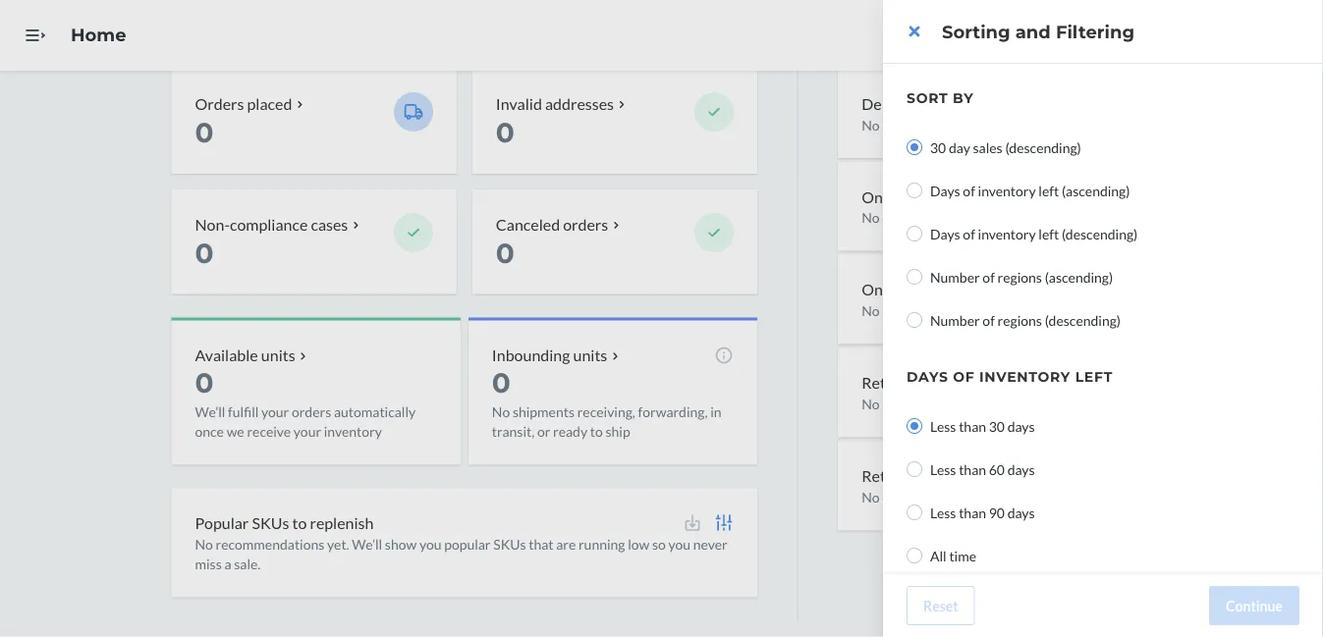 Task type: locate. For each thing, give the bounding box(es) containing it.
days
[[931, 182, 961, 199], [931, 226, 961, 242]]

days down the days of inventory left
[[1008, 418, 1036, 435]]

2 than from the top
[[959, 461, 987, 478]]

1 vertical spatial days
[[931, 226, 961, 242]]

sales
[[974, 139, 1003, 156]]

30 up 60
[[990, 418, 1005, 435]]

1 vertical spatial (ascending)
[[1045, 269, 1114, 286]]

1 regions from the top
[[998, 269, 1043, 286]]

1 vertical spatial than
[[959, 461, 987, 478]]

less up 'less than 60 days'
[[931, 418, 957, 435]]

days for less than 90 days
[[1008, 505, 1036, 521]]

number up number of regions (descending)
[[931, 269, 981, 286]]

days
[[907, 369, 949, 386], [1008, 418, 1036, 435], [1008, 461, 1036, 478], [1008, 505, 1036, 521]]

0 vertical spatial than
[[959, 418, 987, 435]]

3 than from the top
[[959, 505, 987, 521]]

of for number of regions (descending)
[[983, 312, 996, 329]]

1 days from the top
[[931, 182, 961, 199]]

days right 90 on the bottom right of the page
[[1008, 505, 1036, 521]]

(descending) for number of regions (descending)
[[1045, 312, 1122, 329]]

None radio
[[907, 140, 923, 155], [907, 183, 923, 199], [907, 313, 923, 328], [907, 419, 923, 434], [907, 140, 923, 155], [907, 183, 923, 199], [907, 313, 923, 328], [907, 419, 923, 434]]

0 vertical spatial 30
[[931, 139, 947, 156]]

None radio
[[907, 226, 923, 242], [907, 269, 923, 285], [907, 462, 923, 478], [907, 505, 923, 521], [907, 548, 923, 564], [907, 226, 923, 242], [907, 269, 923, 285], [907, 462, 923, 478], [907, 505, 923, 521], [907, 548, 923, 564]]

2 vertical spatial less
[[931, 505, 957, 521]]

2 regions from the top
[[998, 312, 1043, 329]]

0 vertical spatial regions
[[998, 269, 1043, 286]]

left down number of regions (descending)
[[1076, 369, 1114, 386]]

1 vertical spatial left
[[1039, 226, 1060, 242]]

left down the days of inventory left (ascending) at the top right
[[1039, 226, 1060, 242]]

2 vertical spatial than
[[959, 505, 987, 521]]

inventory
[[979, 182, 1037, 199], [979, 226, 1037, 242], [980, 369, 1071, 386]]

days right 60
[[1008, 461, 1036, 478]]

regions
[[998, 269, 1043, 286], [998, 312, 1043, 329]]

left up days of inventory left (descending)
[[1039, 182, 1060, 199]]

sorting
[[943, 21, 1011, 42]]

regions for (ascending)
[[998, 269, 1043, 286]]

left for (descending)
[[1039, 226, 1060, 242]]

than up 'less than 60 days'
[[959, 418, 987, 435]]

inventory down number of regions (descending)
[[980, 369, 1071, 386]]

close image
[[910, 24, 920, 39]]

1 less from the top
[[931, 418, 957, 435]]

days of inventory left (ascending)
[[931, 182, 1131, 199]]

days for less than 30 days
[[1008, 418, 1036, 435]]

than for 30
[[959, 418, 987, 435]]

inventory up number of regions (ascending)
[[979, 226, 1037, 242]]

1 vertical spatial number
[[931, 312, 981, 329]]

number of regions (descending)
[[931, 312, 1122, 329]]

less up all
[[931, 505, 957, 521]]

days for less than 60 days
[[1008, 461, 1036, 478]]

day
[[949, 139, 971, 156]]

reset
[[924, 598, 959, 615]]

1 vertical spatial inventory
[[979, 226, 1037, 242]]

1 than from the top
[[959, 418, 987, 435]]

0 vertical spatial less
[[931, 418, 957, 435]]

(descending) down number of regions (ascending)
[[1045, 312, 1122, 329]]

30
[[931, 139, 947, 156], [990, 418, 1005, 435]]

number of regions (ascending)
[[931, 269, 1114, 286]]

2 less from the top
[[931, 461, 957, 478]]

inventory down 30 day sales (descending)
[[979, 182, 1037, 199]]

of up number of regions (descending)
[[983, 269, 996, 286]]

number
[[931, 269, 981, 286], [931, 312, 981, 329]]

(ascending) down days of inventory left (descending)
[[1045, 269, 1114, 286]]

reset button
[[907, 587, 976, 626]]

(ascending) up days of inventory left (descending)
[[1062, 182, 1131, 199]]

less for less than 30 days
[[931, 418, 957, 435]]

1 vertical spatial 30
[[990, 418, 1005, 435]]

of down number of regions (ascending)
[[983, 312, 996, 329]]

of for number of regions (ascending)
[[983, 269, 996, 286]]

of
[[964, 182, 976, 199], [964, 226, 976, 242], [983, 269, 996, 286], [983, 312, 996, 329], [954, 369, 975, 386]]

of up number of regions (ascending)
[[964, 226, 976, 242]]

than for 90
[[959, 505, 987, 521]]

0 vertical spatial inventory
[[979, 182, 1037, 199]]

less than 90 days
[[931, 505, 1036, 521]]

sort
[[907, 90, 949, 107]]

than
[[959, 418, 987, 435], [959, 461, 987, 478], [959, 505, 987, 521]]

regions down number of regions (ascending)
[[998, 312, 1043, 329]]

than left 60
[[959, 461, 987, 478]]

2 vertical spatial (descending)
[[1045, 312, 1122, 329]]

by
[[953, 90, 974, 107]]

regions up number of regions (descending)
[[998, 269, 1043, 286]]

(descending) down the days of inventory left (ascending) at the top right
[[1062, 226, 1139, 242]]

days for days of inventory left (ascending)
[[931, 182, 961, 199]]

2 vertical spatial inventory
[[980, 369, 1071, 386]]

of for days of inventory left
[[954, 369, 975, 386]]

1 vertical spatial regions
[[998, 312, 1043, 329]]

less than 30 days
[[931, 418, 1036, 435]]

days of inventory left
[[907, 369, 1114, 386]]

of up less than 30 days
[[954, 369, 975, 386]]

(descending) up the days of inventory left (ascending) at the top right
[[1006, 139, 1082, 156]]

1 vertical spatial less
[[931, 461, 957, 478]]

1 number from the top
[[931, 269, 981, 286]]

sort by
[[907, 90, 974, 107]]

number up the days of inventory left
[[931, 312, 981, 329]]

sorting and filtering
[[943, 21, 1135, 42]]

2 days from the top
[[931, 226, 961, 242]]

0 vertical spatial (descending)
[[1006, 139, 1082, 156]]

(ascending)
[[1062, 182, 1131, 199], [1045, 269, 1114, 286]]

days for days of inventory left (descending)
[[931, 226, 961, 242]]

3 less from the top
[[931, 505, 957, 521]]

0 vertical spatial days
[[931, 182, 961, 199]]

less left 60
[[931, 461, 957, 478]]

30 day sales (descending)
[[931, 139, 1082, 156]]

0 vertical spatial number
[[931, 269, 981, 286]]

30 left day
[[931, 139, 947, 156]]

2 number from the top
[[931, 312, 981, 329]]

than left 90 on the bottom right of the page
[[959, 505, 987, 521]]

0 vertical spatial left
[[1039, 182, 1060, 199]]

days of inventory left (descending)
[[931, 226, 1139, 242]]

0 vertical spatial (ascending)
[[1062, 182, 1131, 199]]

number for number of regions (descending)
[[931, 312, 981, 329]]

less
[[931, 418, 957, 435], [931, 461, 957, 478], [931, 505, 957, 521]]

inventory for (ascending)
[[979, 182, 1037, 199]]

of down day
[[964, 182, 976, 199]]

left
[[1039, 182, 1060, 199], [1039, 226, 1060, 242], [1076, 369, 1114, 386]]

(descending)
[[1006, 139, 1082, 156], [1062, 226, 1139, 242], [1045, 312, 1122, 329]]

60
[[990, 461, 1005, 478]]

of for days of inventory left (ascending)
[[964, 182, 976, 199]]

filtering
[[1057, 21, 1135, 42]]



Task type: vqa. For each thing, say whether or not it's contained in the screenshot.
the how
no



Task type: describe. For each thing, give the bounding box(es) containing it.
all time
[[931, 548, 977, 565]]

continue
[[1227, 598, 1284, 615]]

inventory for (descending)
[[979, 226, 1037, 242]]

less than 60 days
[[931, 461, 1036, 478]]

less for less than 60 days
[[931, 461, 957, 478]]

and
[[1016, 21, 1052, 42]]

of for days of inventory left (descending)
[[964, 226, 976, 242]]

0 horizontal spatial 30
[[931, 139, 947, 156]]

than for 60
[[959, 461, 987, 478]]

less for less than 90 days
[[931, 505, 957, 521]]

90
[[990, 505, 1005, 521]]

(descending) for 30 day sales (descending)
[[1006, 139, 1082, 156]]

1 vertical spatial (descending)
[[1062, 226, 1139, 242]]

number for number of regions (ascending)
[[931, 269, 981, 286]]

continue button
[[1210, 587, 1300, 626]]

1 horizontal spatial 30
[[990, 418, 1005, 435]]

time
[[950, 548, 977, 565]]

days up less than 30 days
[[907, 369, 949, 386]]

all
[[931, 548, 947, 565]]

regions for (descending)
[[998, 312, 1043, 329]]

2 vertical spatial left
[[1076, 369, 1114, 386]]

left for (ascending)
[[1039, 182, 1060, 199]]



